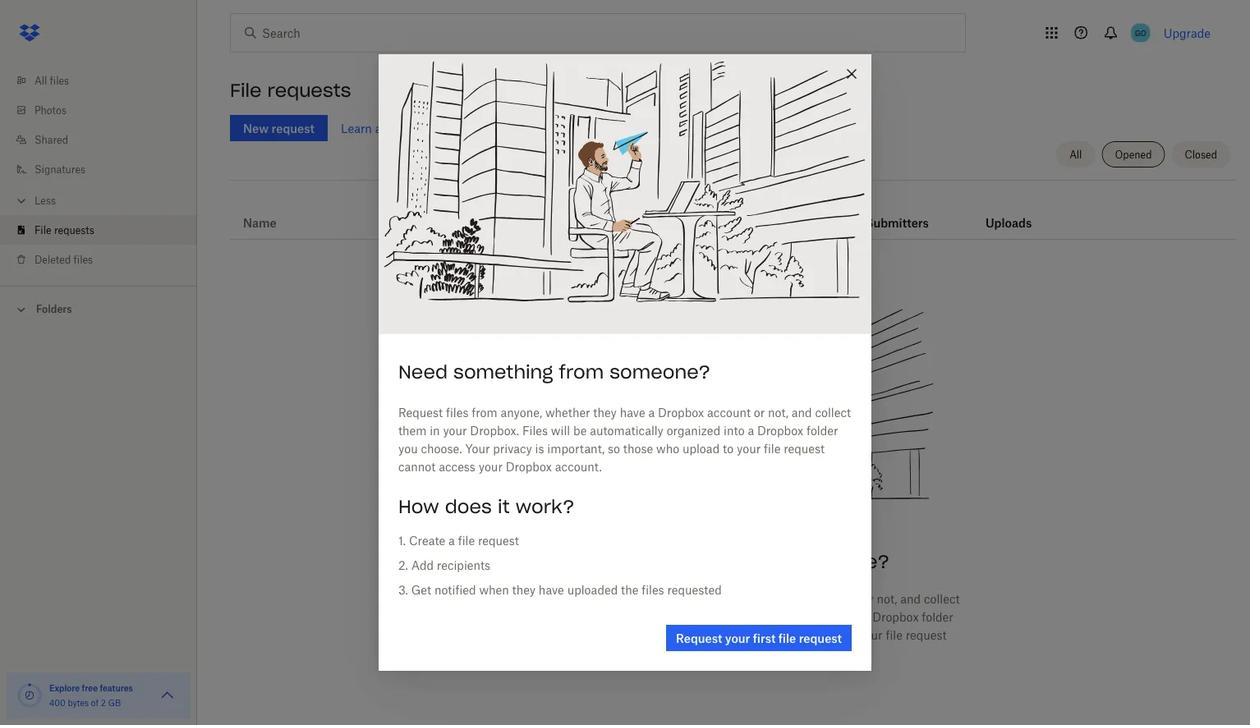 Task type: describe. For each thing, give the bounding box(es) containing it.
1 horizontal spatial in
[[545, 610, 555, 624]]

1 vertical spatial need
[[577, 550, 627, 573]]

0 horizontal spatial upload
[[683, 442, 720, 456]]

1 horizontal spatial you
[[520, 628, 540, 642]]

2.
[[398, 558, 408, 572]]

created button
[[505, 213, 550, 232]]

400
[[49, 698, 65, 708]]

1 horizontal spatial important,
[[669, 628, 727, 642]]

1 horizontal spatial requests
[[267, 79, 351, 102]]

0 horizontal spatial account
[[707, 405, 751, 419]]

0 horizontal spatial someone?
[[610, 361, 711, 384]]

deleted files link
[[13, 245, 197, 274]]

all files link
[[13, 66, 197, 95]]

1 vertical spatial be
[[689, 610, 702, 624]]

1 column header from the left
[[866, 193, 931, 232]]

all button
[[1057, 141, 1095, 168]]

1 vertical spatial and
[[901, 592, 921, 606]]

2 horizontal spatial they
[[702, 592, 726, 606]]

0 vertical spatial in
[[430, 423, 440, 437]]

how does it work?
[[398, 495, 575, 518]]

folders button
[[0, 297, 197, 321]]

learn
[[341, 121, 372, 135]]

1. create a file request
[[398, 534, 519, 548]]

0 horizontal spatial organized
[[667, 423, 721, 437]]

1 vertical spatial cannot
[[632, 646, 669, 660]]

1 horizontal spatial have
[[620, 405, 645, 419]]

1 vertical spatial choose.
[[543, 628, 584, 642]]

0 horizontal spatial be
[[573, 423, 587, 437]]

work?
[[516, 495, 575, 518]]

name
[[243, 216, 277, 230]]

0 horizontal spatial will
[[551, 423, 570, 437]]

file requests inside list item
[[35, 224, 94, 236]]

0 vertical spatial whether
[[545, 405, 590, 419]]

shared
[[35, 133, 68, 146]]

0 vertical spatial and
[[792, 405, 812, 419]]

of
[[91, 698, 99, 708]]

1 horizontal spatial to
[[845, 628, 856, 642]]

1 horizontal spatial is
[[657, 628, 666, 642]]

signatures link
[[13, 154, 197, 184]]

pro trial element
[[743, 213, 769, 232]]

1 horizontal spatial those
[[745, 628, 775, 642]]

1 vertical spatial into
[[839, 610, 860, 624]]

0 horizontal spatial to
[[723, 442, 734, 456]]

1 vertical spatial whether
[[654, 592, 699, 606]]

0 horizontal spatial account.
[[555, 460, 602, 474]]

does
[[445, 495, 492, 518]]

1 horizontal spatial account.
[[788, 646, 835, 660]]

when
[[479, 583, 509, 597]]

0 vertical spatial you
[[398, 442, 418, 456]]

1 vertical spatial not,
[[877, 592, 897, 606]]

1 vertical spatial requests
[[429, 121, 476, 135]]

closed
[[1185, 148, 1217, 161]]

1 vertical spatial privacy
[[615, 628, 654, 642]]

signatures
[[35, 163, 86, 175]]

0 horizontal spatial choose.
[[421, 442, 462, 456]]

recipients
[[437, 558, 491, 572]]

upgrade
[[1164, 26, 1211, 40]]

1 vertical spatial folder
[[922, 610, 953, 624]]

1 vertical spatial who
[[778, 628, 801, 642]]

get
[[411, 583, 431, 597]]

photos
[[35, 104, 67, 116]]

0 horizontal spatial important,
[[547, 442, 605, 456]]

list containing all files
[[0, 56, 197, 286]]

0 horizontal spatial privacy
[[493, 442, 532, 456]]

0 horizontal spatial something
[[454, 361, 553, 384]]

1 horizontal spatial account
[[816, 592, 860, 606]]

1 vertical spatial request
[[507, 592, 552, 606]]

learn about file requests link
[[341, 121, 476, 135]]

dropbox. inside dialog
[[470, 423, 519, 437]]

all for all
[[1070, 148, 1082, 161]]

1 vertical spatial them
[[514, 610, 542, 624]]

1 horizontal spatial or
[[863, 592, 874, 606]]

0 horizontal spatial them
[[398, 423, 427, 437]]

2. add recipients
[[398, 558, 491, 572]]

1 vertical spatial anyone,
[[609, 592, 651, 606]]

1 horizontal spatial they
[[593, 405, 617, 419]]

1 horizontal spatial access
[[672, 646, 709, 660]]

2 column header from the left
[[986, 193, 1051, 232]]

request inside button
[[799, 631, 842, 645]]

add
[[411, 558, 434, 572]]

the
[[621, 583, 639, 597]]

opened button
[[1102, 141, 1165, 168]]

0 vertical spatial into
[[724, 423, 745, 437]]

1.
[[398, 534, 406, 548]]

request your first file request button
[[666, 625, 852, 651]]

0 horizontal spatial folder
[[807, 423, 838, 437]]

1 vertical spatial automatically
[[705, 610, 779, 624]]

3. get notified when they have uploaded the files requested
[[398, 583, 722, 597]]

file requests link
[[13, 215, 197, 245]]

0 vertical spatial is
[[535, 442, 544, 456]]

1 vertical spatial someone?
[[789, 550, 890, 573]]

0 horizontal spatial collect
[[815, 405, 851, 419]]

0 horizontal spatial access
[[439, 460, 476, 474]]

0 horizontal spatial request
[[398, 405, 443, 419]]



Task type: vqa. For each thing, say whether or not it's contained in the screenshot.
0
no



Task type: locate. For each thing, give the bounding box(es) containing it.
deleted
[[35, 253, 71, 266]]

them up how
[[398, 423, 427, 437]]

1 vertical spatial dropbox.
[[585, 610, 635, 624]]

file
[[230, 79, 262, 102], [35, 224, 51, 236]]

important, up work?
[[547, 442, 605, 456]]

will up work?
[[551, 423, 570, 437]]

all inside list
[[35, 74, 47, 87]]

0 vertical spatial account
[[707, 405, 751, 419]]

0 vertical spatial account.
[[555, 460, 602, 474]]

0 vertical spatial organized
[[667, 423, 721, 437]]

1 horizontal spatial your
[[587, 628, 612, 642]]

bytes
[[68, 698, 89, 708]]

folder
[[807, 423, 838, 437], [922, 610, 953, 624]]

learn about file requests
[[341, 121, 476, 135]]

0 horizontal spatial need
[[398, 361, 448, 384]]

upgrade link
[[1164, 26, 1211, 40]]

1 horizontal spatial not,
[[877, 592, 897, 606]]

list
[[0, 56, 197, 286]]

1 horizontal spatial automatically
[[705, 610, 779, 624]]

1 horizontal spatial and
[[901, 592, 921, 606]]

0 vertical spatial need something from someone?
[[398, 361, 711, 384]]

upload
[[683, 442, 720, 456], [805, 628, 842, 642]]

need
[[398, 361, 448, 384], [577, 550, 627, 573]]

1 horizontal spatial them
[[514, 610, 542, 624]]

whether
[[545, 405, 590, 419], [654, 592, 699, 606]]

dialog containing need something from someone?
[[379, 54, 872, 671]]

0 horizontal spatial is
[[535, 442, 544, 456]]

dropbox. up how does it work?
[[470, 423, 519, 437]]

1 horizontal spatial whether
[[654, 592, 699, 606]]

cannot inside dialog
[[398, 460, 436, 474]]

folders
[[36, 303, 72, 315]]

1 horizontal spatial who
[[778, 628, 801, 642]]

file requests up deleted files
[[35, 224, 94, 236]]

it
[[498, 495, 510, 518]]

account. up work?
[[555, 460, 602, 474]]

row
[[230, 186, 1237, 240]]

quota usage element
[[16, 683, 43, 709]]

in up how
[[430, 423, 440, 437]]

1 horizontal spatial someone?
[[789, 550, 890, 573]]

2 vertical spatial requests
[[54, 224, 94, 236]]

access
[[439, 460, 476, 474], [672, 646, 709, 660]]

have
[[620, 405, 645, 419], [539, 583, 564, 597], [729, 592, 754, 606]]

you
[[398, 442, 418, 456], [520, 628, 540, 642]]

will
[[551, 423, 570, 437], [666, 610, 685, 624]]

file requests list item
[[0, 215, 197, 245]]

1 vertical spatial those
[[745, 628, 775, 642]]

explore free features 400 bytes of 2 gb
[[49, 683, 133, 708]]

1 vertical spatial will
[[666, 610, 685, 624]]

0 vertical spatial file requests
[[230, 79, 351, 102]]

request
[[784, 442, 825, 456], [478, 534, 519, 548], [906, 628, 947, 642], [799, 631, 842, 645]]

0 horizontal spatial have
[[539, 583, 564, 597]]

choose. up how
[[421, 442, 462, 456]]

1 horizontal spatial privacy
[[615, 628, 654, 642]]

something
[[454, 361, 553, 384], [633, 550, 732, 573]]

how
[[398, 495, 439, 518]]

request your first file request
[[676, 631, 842, 645]]

all left 'opened'
[[1070, 148, 1082, 161]]

requested
[[667, 583, 722, 597]]

privacy down the in the bottom of the page
[[615, 628, 654, 642]]

automatically
[[590, 423, 664, 437], [705, 610, 779, 624]]

account.
[[555, 460, 602, 474], [788, 646, 835, 660]]

create
[[409, 534, 446, 548]]

free
[[82, 683, 98, 693]]

all files
[[35, 74, 69, 87]]

dialog
[[379, 54, 872, 671]]

1 horizontal spatial dropbox.
[[585, 610, 635, 624]]

0 horizontal spatial dropbox.
[[470, 423, 519, 437]]

files
[[50, 74, 69, 87], [74, 253, 93, 266], [446, 405, 469, 419], [642, 583, 664, 597], [555, 592, 577, 606]]

your up how does it work?
[[465, 442, 490, 456]]

into
[[724, 423, 745, 437], [839, 610, 860, 624]]

choose. down "3. get notified when they have uploaded the files requested"
[[543, 628, 584, 642]]

files down the in the bottom of the page
[[638, 610, 663, 624]]

0 vertical spatial something
[[454, 361, 553, 384]]

privacy
[[493, 442, 532, 456], [615, 628, 654, 642]]

all inside button
[[1070, 148, 1082, 161]]

cannot down the in the bottom of the page
[[632, 646, 669, 660]]

0 horizontal spatial into
[[724, 423, 745, 437]]

cannot up how
[[398, 460, 436, 474]]

all for all files
[[35, 74, 47, 87]]

photos link
[[13, 95, 197, 125]]

organized
[[667, 423, 721, 437], [782, 610, 836, 624]]

dropbox
[[658, 405, 704, 419], [757, 423, 804, 437], [506, 460, 552, 474], [767, 592, 813, 606], [873, 610, 919, 624], [739, 646, 785, 660]]

files
[[522, 423, 548, 437], [638, 610, 663, 624]]

1 horizontal spatial column header
[[986, 193, 1051, 232]]

opened
[[1115, 148, 1152, 161]]

dropbox. down uploaded
[[585, 610, 635, 624]]

0 vertical spatial not,
[[768, 405, 789, 419]]

in down "3. get notified when they have uploaded the files requested"
[[545, 610, 555, 624]]

privacy up it
[[493, 442, 532, 456]]

0 vertical spatial who
[[656, 442, 679, 456]]

or
[[754, 405, 765, 419], [863, 592, 874, 606]]

first
[[753, 631, 776, 645]]

a
[[648, 405, 655, 419], [748, 423, 754, 437], [449, 534, 455, 548], [757, 592, 764, 606], [863, 610, 870, 624]]

your inside button
[[725, 631, 750, 645]]

files inside dialog
[[522, 423, 548, 437]]

2
[[101, 698, 106, 708]]

1 vertical spatial all
[[1070, 148, 1082, 161]]

files up work?
[[522, 423, 548, 437]]

0 horizontal spatial those
[[623, 442, 653, 456]]

file inside button
[[779, 631, 796, 645]]

1 horizontal spatial files
[[638, 610, 663, 624]]

request inside button
[[676, 631, 722, 645]]

features
[[100, 683, 133, 693]]

they
[[593, 405, 617, 419], [512, 583, 536, 597], [702, 592, 726, 606]]

1 horizontal spatial organized
[[782, 610, 836, 624]]

1 vertical spatial request files from anyone, whether they have a dropbox account or not, and collect them in your dropbox. files will be automatically organized into a dropbox folder you choose. your privacy is important, so those who upload to your file request cannot access your dropbox account.
[[507, 592, 960, 660]]

less
[[35, 194, 56, 207]]

1 horizontal spatial something
[[633, 550, 732, 573]]

be
[[573, 423, 587, 437], [689, 610, 702, 624]]

deleted files
[[35, 253, 93, 266]]

0 vertical spatial privacy
[[493, 442, 532, 456]]

choose.
[[421, 442, 462, 456], [543, 628, 584, 642]]

gb
[[108, 698, 121, 708]]

important,
[[547, 442, 605, 456], [669, 628, 727, 642]]

anyone,
[[501, 405, 542, 419], [609, 592, 651, 606]]

all up "photos"
[[35, 74, 47, 87]]

1 horizontal spatial will
[[666, 610, 685, 624]]

your down uploaded
[[587, 628, 612, 642]]

0 horizontal spatial column header
[[866, 193, 931, 232]]

1 horizontal spatial all
[[1070, 148, 1082, 161]]

1 vertical spatial upload
[[805, 628, 842, 642]]

them down "3. get notified when they have uploaded the files requested"
[[514, 610, 542, 624]]

requests up learn
[[267, 79, 351, 102]]

those
[[623, 442, 653, 456], [745, 628, 775, 642]]

is
[[535, 442, 544, 456], [657, 628, 666, 642]]

1 vertical spatial need something from someone?
[[577, 550, 890, 573]]

1 horizontal spatial collect
[[924, 592, 960, 606]]

file requests up learn
[[230, 79, 351, 102]]

0 vertical spatial file
[[230, 79, 262, 102]]

you up how
[[398, 442, 418, 456]]

0 horizontal spatial whether
[[545, 405, 590, 419]]

1 vertical spatial your
[[587, 628, 612, 642]]

created
[[505, 216, 550, 230]]

uploaded
[[567, 583, 618, 597]]

important, down requested
[[669, 628, 727, 642]]

1 vertical spatial organized
[[782, 610, 836, 624]]

0 horizontal spatial they
[[512, 583, 536, 597]]

your
[[443, 423, 467, 437], [737, 442, 761, 456], [479, 460, 503, 474], [558, 610, 582, 624], [859, 628, 883, 642], [725, 631, 750, 645], [712, 646, 736, 660]]

2 horizontal spatial requests
[[429, 121, 476, 135]]

from
[[559, 361, 604, 384], [472, 405, 498, 419], [738, 550, 783, 573], [581, 592, 606, 606]]

not,
[[768, 405, 789, 419], [877, 592, 897, 606]]

3.
[[398, 583, 408, 597]]

them
[[398, 423, 427, 437], [514, 610, 542, 624]]

0 horizontal spatial cannot
[[398, 460, 436, 474]]

explore
[[49, 683, 80, 693]]

0 vertical spatial access
[[439, 460, 476, 474]]

0 vertical spatial important,
[[547, 442, 605, 456]]

0 vertical spatial cannot
[[398, 460, 436, 474]]

column header
[[866, 193, 931, 232], [986, 193, 1051, 232]]

1 vertical spatial collect
[[924, 592, 960, 606]]

2 horizontal spatial have
[[729, 592, 754, 606]]

less image
[[13, 193, 30, 209]]

shared link
[[13, 125, 197, 154]]

notified
[[434, 583, 476, 597]]

access up does
[[439, 460, 476, 474]]

1 horizontal spatial file requests
[[230, 79, 351, 102]]

0 vertical spatial dropbox.
[[470, 423, 519, 437]]

you down "3. get notified when they have uploaded the files requested"
[[520, 628, 540, 642]]

collect
[[815, 405, 851, 419], [924, 592, 960, 606]]

access down requested
[[672, 646, 709, 660]]

requests inside file requests link
[[54, 224, 94, 236]]

all
[[35, 74, 47, 87], [1070, 148, 1082, 161]]

who
[[656, 442, 679, 456], [778, 628, 801, 642]]

0 horizontal spatial so
[[608, 442, 620, 456]]

1 vertical spatial you
[[520, 628, 540, 642]]

0 vertical spatial or
[[754, 405, 765, 419]]

row containing name
[[230, 186, 1237, 240]]

1 vertical spatial file
[[35, 224, 51, 236]]

closed button
[[1172, 141, 1231, 168]]

0 horizontal spatial anyone,
[[501, 405, 542, 419]]

2 vertical spatial request
[[676, 631, 722, 645]]

cannot
[[398, 460, 436, 474], [632, 646, 669, 660]]

1 horizontal spatial cannot
[[632, 646, 669, 660]]

requests
[[267, 79, 351, 102], [429, 121, 476, 135], [54, 224, 94, 236]]

1 horizontal spatial anyone,
[[609, 592, 651, 606]]

1 horizontal spatial need
[[577, 550, 627, 573]]

dropbox.
[[470, 423, 519, 437], [585, 610, 635, 624]]

0 horizontal spatial your
[[465, 442, 490, 456]]

so
[[608, 442, 620, 456], [730, 628, 742, 642]]

account. down request your first file request
[[788, 646, 835, 660]]

0 horizontal spatial automatically
[[590, 423, 664, 437]]

file inside list item
[[35, 224, 51, 236]]

0 horizontal spatial file
[[35, 224, 51, 236]]

0 horizontal spatial requests
[[54, 224, 94, 236]]

0 horizontal spatial all
[[35, 74, 47, 87]]

who inside dialog
[[656, 442, 679, 456]]

1 horizontal spatial so
[[730, 628, 742, 642]]

about
[[375, 121, 406, 135]]

0 vertical spatial upload
[[683, 442, 720, 456]]

requests right about
[[429, 121, 476, 135]]

1 horizontal spatial file
[[230, 79, 262, 102]]

dropbox image
[[13, 16, 46, 49]]

request files from anyone, whether they have a dropbox account or not, and collect them in your dropbox. files will be automatically organized into a dropbox folder you choose. your privacy is important, so those who upload to your file request cannot access your dropbox account.
[[398, 405, 851, 474], [507, 592, 960, 660]]

requests up deleted files
[[54, 224, 94, 236]]

in
[[430, 423, 440, 437], [545, 610, 555, 624]]

and
[[792, 405, 812, 419], [901, 592, 921, 606]]

0 vertical spatial request files from anyone, whether they have a dropbox account or not, and collect them in your dropbox. files will be automatically organized into a dropbox folder you choose. your privacy is important, so those who upload to your file request cannot access your dropbox account.
[[398, 405, 851, 474]]

0 vertical spatial be
[[573, 423, 587, 437]]

1 vertical spatial files
[[638, 610, 663, 624]]

0 vertical spatial choose.
[[421, 442, 462, 456]]

will down requested
[[666, 610, 685, 624]]



